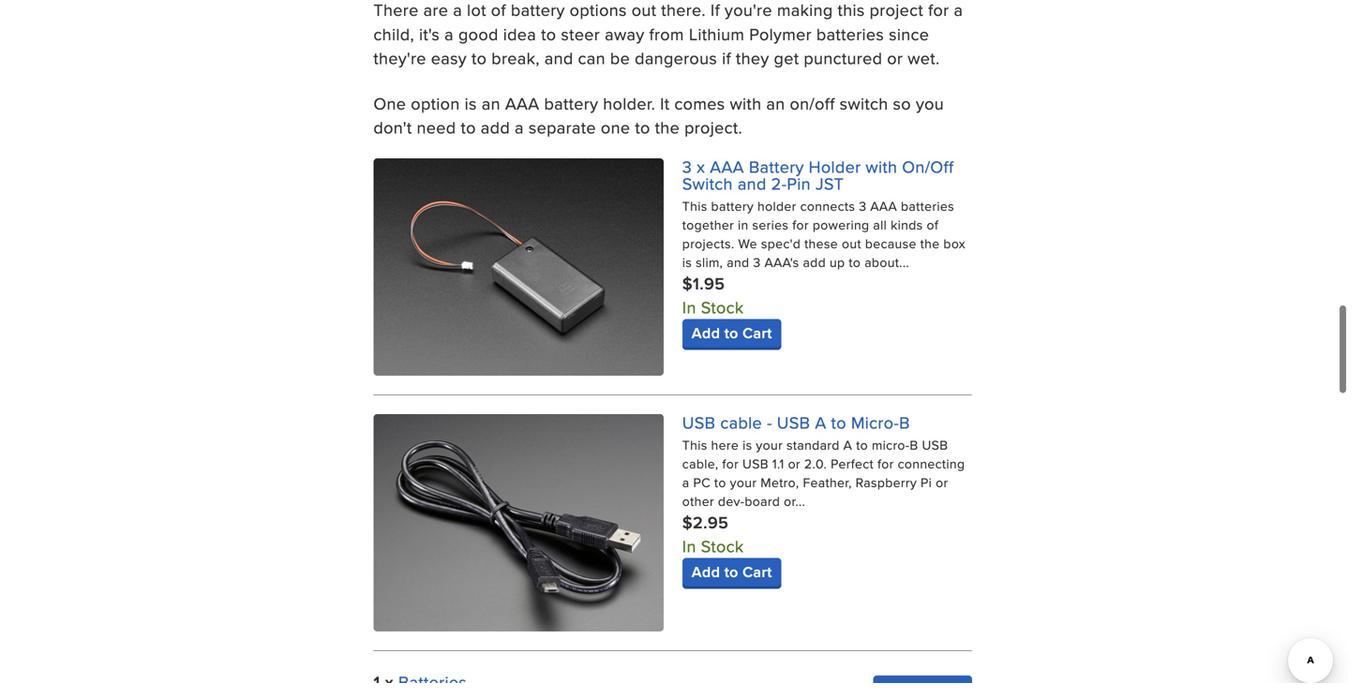 Task type: locate. For each thing, give the bounding box(es) containing it.
1 vertical spatial the
[[921, 234, 940, 253]]

0 vertical spatial the
[[655, 115, 680, 139]]

1 horizontal spatial 3
[[754, 253, 761, 272]]

your left "metro,"
[[730, 474, 757, 492]]

1.1
[[773, 455, 785, 474]]

comes
[[675, 91, 725, 115]]

or right 1.1
[[788, 455, 801, 474]]

1 cart from the top
[[743, 322, 773, 344]]

it's
[[419, 22, 440, 46]]

pc
[[694, 474, 711, 492]]

1 vertical spatial b
[[910, 436, 919, 455]]

0 vertical spatial b
[[900, 411, 911, 435]]

spec'd
[[761, 234, 801, 253]]

out inside 3 x aaa battery holder with on/off switch and 2-pin jst this battery holder connects 3 aaa batteries together in series for powering all kinds of projects. we spec'd these out because the box is slim, and 3 aaa's add up to about... $1.95 in stock add to cart
[[842, 234, 862, 253]]

in down slim,
[[683, 295, 697, 319]]

a inside usb cable - usb a to micro-b this here is your standard a to micro-b usb cable, for usb 1.1 or 2.0. perfect for connecting a pc to your metro, feather, raspberry pi or other dev-board or... $2.95 in stock add to cart
[[683, 474, 690, 492]]

and right slim,
[[727, 253, 750, 272]]

usb cable - usb a to micro-b - 3 foot long image
[[374, 414, 664, 632]]

add inside 3 x aaa battery holder with on/off switch and 2-pin jst this battery holder connects 3 aaa batteries together in series for powering all kinds of projects. we spec'd these out because the box is slim, and 3 aaa's add up to about... $1.95 in stock add to cart
[[803, 253, 826, 272]]

cart inside 3 x aaa battery holder with on/off switch and 2-pin jst this battery holder connects 3 aaa batteries together in series for powering all kinds of projects. we spec'd these out because the box is slim, and 3 aaa's add up to about... $1.95 in stock add to cart
[[743, 322, 773, 344]]

1 horizontal spatial add
[[803, 253, 826, 272]]

usb cable - usb a to micro-b element
[[374, 411, 973, 652]]

0 horizontal spatial of
[[491, 0, 506, 22]]

out right these
[[842, 234, 862, 253]]

0 horizontal spatial add
[[481, 115, 510, 139]]

0 horizontal spatial is
[[465, 91, 477, 115]]

usb up here
[[683, 411, 716, 435]]

battery up 'separate'
[[544, 91, 599, 115]]

3 left the all
[[859, 197, 867, 216]]

cart down aaa's
[[743, 322, 773, 344]]

1 stock from the top
[[701, 295, 744, 319]]

3 left x
[[683, 155, 692, 178]]

the
[[655, 115, 680, 139], [921, 234, 940, 253]]

with inside the "one option is an aaa battery holder. it comes with an on/off switch so you don't need to add a separate one to the project."
[[730, 91, 762, 115]]

0 vertical spatial this
[[683, 197, 708, 216]]

there are a lot of battery options out there. if you're making this project for a child, it's a good idea to steer away from lithium polymer batteries since they're easy to break, and can be dangerous if they get punctured or wet.
[[374, 0, 964, 70]]

of right the kinds
[[927, 216, 939, 234]]

aaa up because
[[871, 197, 898, 216]]

cart down board
[[743, 561, 773, 583]]

your
[[756, 436, 783, 455], [730, 474, 757, 492]]

0 vertical spatial is
[[465, 91, 477, 115]]

add to cart link down the $1.95
[[683, 319, 782, 347]]

add right need at the top left
[[481, 115, 510, 139]]

and inside there are a lot of battery options out there. if you're making this project for a child, it's a good idea to steer away from lithium polymer batteries since they're easy to break, and can be dangerous if they get punctured or wet.
[[545, 46, 574, 70]]

series
[[753, 216, 789, 234]]

0 horizontal spatial batteries
[[817, 22, 885, 46]]

projects.
[[683, 234, 735, 253]]

stock down slim,
[[701, 295, 744, 319]]

1 vertical spatial and
[[738, 171, 767, 195]]

1 vertical spatial add
[[692, 561, 721, 583]]

1 an from the left
[[482, 91, 501, 115]]

stock inside 3 x aaa battery holder with on/off switch and 2-pin jst this battery holder connects 3 aaa batteries together in series for powering all kinds of projects. we spec'd these out because the box is slim, and 3 aaa's add up to about... $1.95 in stock add to cart
[[701, 295, 744, 319]]

0 horizontal spatial aaa
[[505, 91, 540, 115]]

aaa inside the "one option is an aaa battery holder. it comes with an on/off switch so you don't need to add a separate one to the project."
[[505, 91, 540, 115]]

3 left aaa's
[[754, 253, 761, 272]]

you're
[[725, 0, 773, 22]]

a up standard
[[815, 411, 827, 435]]

0 vertical spatial batteries
[[817, 22, 885, 46]]

0 horizontal spatial the
[[655, 115, 680, 139]]

1 vertical spatial batteries
[[901, 197, 955, 216]]

1 vertical spatial stock
[[701, 534, 744, 558]]

with up project.
[[730, 91, 762, 115]]

0 vertical spatial cart
[[743, 322, 773, 344]]

in inside usb cable - usb a to micro-b this here is your standard a to micro-b usb cable, for usb 1.1 or 2.0. perfect for connecting a pc to your metro, feather, raspberry pi or other dev-board or... $2.95 in stock add to cart
[[683, 534, 697, 558]]

2 add from the top
[[692, 561, 721, 583]]

for up since
[[929, 0, 950, 22]]

an
[[482, 91, 501, 115], [767, 91, 786, 115]]

usb up "pi"
[[922, 436, 949, 455]]

battery inside there are a lot of battery options out there. if you're making this project for a child, it's a good idea to steer away from lithium polymer batteries since they're easy to break, and can be dangerous if they get punctured or wet.
[[511, 0, 565, 22]]

away
[[605, 22, 645, 46]]

add to cart link
[[683, 319, 782, 347], [683, 559, 782, 587]]

to right need at the top left
[[461, 115, 476, 139]]

1 add from the top
[[692, 322, 721, 344]]

to right one
[[635, 115, 651, 139]]

2 horizontal spatial is
[[743, 436, 753, 455]]

1 horizontal spatial or
[[888, 46, 903, 70]]

your down -
[[756, 436, 783, 455]]

the inside the "one option is an aaa battery holder. it comes with an on/off switch so you don't need to add a separate one to the project."
[[655, 115, 680, 139]]

1 horizontal spatial aaa
[[710, 155, 745, 178]]

for
[[929, 0, 950, 22], [793, 216, 809, 234], [723, 455, 739, 474], [878, 455, 894, 474]]

0 vertical spatial add
[[692, 322, 721, 344]]

cart
[[743, 322, 773, 344], [743, 561, 773, 583]]

for inside 3 x aaa battery holder with on/off switch and 2-pin jst this battery holder connects 3 aaa batteries together in series for powering all kinds of projects. we spec'd these out because the box is slim, and 3 aaa's add up to about... $1.95 in stock add to cart
[[793, 216, 809, 234]]

and
[[545, 46, 574, 70], [738, 171, 767, 195], [727, 253, 750, 272]]

project.
[[685, 115, 743, 139]]

0 vertical spatial in
[[683, 295, 697, 319]]

0 vertical spatial out
[[632, 0, 657, 22]]

one option is an aaa battery holder. it comes with an on/off switch so you don't need to add a separate one to the project.
[[374, 91, 945, 139]]

1 horizontal spatial of
[[927, 216, 939, 234]]

this inside 3 x aaa battery holder with on/off switch and 2-pin jst this battery holder connects 3 aaa batteries together in series for powering all kinds of projects. we spec'd these out because the box is slim, and 3 aaa's add up to about... $1.95 in stock add to cart
[[683, 197, 708, 216]]

cable
[[721, 411, 763, 435]]

0 horizontal spatial with
[[730, 91, 762, 115]]

add to cart link inside 3 x aaa battery holder with on/off switch and 2-pin jst element
[[683, 319, 782, 347]]

or
[[888, 46, 903, 70], [788, 455, 801, 474], [936, 474, 949, 492]]

usb
[[683, 411, 716, 435], [777, 411, 811, 435], [922, 436, 949, 455], [743, 455, 769, 474]]

a
[[453, 0, 462, 22], [954, 0, 964, 22], [445, 22, 454, 46], [515, 115, 524, 139], [683, 474, 690, 492]]

connecting
[[898, 455, 966, 474]]

of
[[491, 0, 506, 22], [927, 216, 939, 234]]

in
[[738, 216, 749, 234]]

1 vertical spatial battery
[[544, 91, 599, 115]]

1 horizontal spatial with
[[866, 155, 898, 178]]

aaa right x
[[710, 155, 745, 178]]

or down since
[[888, 46, 903, 70]]

separate
[[529, 115, 596, 139]]

of right lot
[[491, 0, 506, 22]]

on/off
[[790, 91, 835, 115]]

1 vertical spatial out
[[842, 234, 862, 253]]

you
[[916, 91, 945, 115]]

for right series
[[793, 216, 809, 234]]

stock down dev-
[[701, 534, 744, 558]]

battery for idea
[[511, 0, 565, 22]]

3 x aaa battery holder with on/off switch and 2-pin jst this battery holder connects 3 aaa batteries together in series for powering all kinds of projects. we spec'd these out because the box is slim, and 3 aaa's add up to about... $1.95 in stock add to cart
[[683, 155, 966, 344]]

2 add to cart link from the top
[[683, 559, 782, 587]]

0 vertical spatial a
[[815, 411, 827, 435]]

0 vertical spatial 3
[[683, 155, 692, 178]]

front angled shot of 3 x aaa battery holder with on-off switch and 2-pin jst ph connector. image
[[374, 158, 664, 376]]

1 horizontal spatial out
[[842, 234, 862, 253]]

to right pc
[[715, 474, 727, 492]]

2 vertical spatial aaa
[[871, 197, 898, 216]]

cable,
[[683, 455, 719, 474]]

b up micro-
[[900, 411, 911, 435]]

and down steer
[[545, 46, 574, 70]]

is right option
[[465, 91, 477, 115]]

2 in from the top
[[683, 534, 697, 558]]

dev-
[[718, 492, 745, 511]]

add
[[692, 322, 721, 344], [692, 561, 721, 583]]

this inside usb cable - usb a to micro-b this here is your standard a to micro-b usb cable, for usb 1.1 or 2.0. perfect for connecting a pc to your metro, feather, raspberry pi or other dev-board or... $2.95 in stock add to cart
[[683, 436, 708, 455]]

since
[[889, 22, 930, 46]]

or inside there are a lot of battery options out there. if you're making this project for a child, it's a good idea to steer away from lithium polymer batteries since they're easy to break, and can be dangerous if they get punctured or wet.
[[888, 46, 903, 70]]

if
[[722, 46, 732, 70]]

1 vertical spatial in
[[683, 534, 697, 558]]

for right "perfect"
[[878, 455, 894, 474]]

1 horizontal spatial an
[[767, 91, 786, 115]]

1 vertical spatial add to cart link
[[683, 559, 782, 587]]

idea
[[503, 22, 537, 46]]

1 vertical spatial with
[[866, 155, 898, 178]]

usb left 1.1
[[743, 455, 769, 474]]

0 vertical spatial stock
[[701, 295, 744, 319]]

0 vertical spatial and
[[545, 46, 574, 70]]

1 vertical spatial this
[[683, 436, 708, 455]]

2 vertical spatial is
[[743, 436, 753, 455]]

batteries down on/off
[[901, 197, 955, 216]]

battery
[[749, 155, 804, 178]]

add to cart link inside usb cable - usb a to micro-b 'element'
[[683, 559, 782, 587]]

this down the switch
[[683, 197, 708, 216]]

is right here
[[743, 436, 753, 455]]

1 this from the top
[[683, 197, 708, 216]]

1 horizontal spatial a
[[844, 436, 853, 455]]

a
[[815, 411, 827, 435], [844, 436, 853, 455]]

0 vertical spatial add
[[481, 115, 510, 139]]

0 vertical spatial battery
[[511, 0, 565, 22]]

battery up idea
[[511, 0, 565, 22]]

add
[[481, 115, 510, 139], [803, 253, 826, 272]]

batteries down 'this'
[[817, 22, 885, 46]]

1 vertical spatial a
[[844, 436, 853, 455]]

an left on/off
[[767, 91, 786, 115]]

2 vertical spatial battery
[[711, 197, 754, 216]]

1 horizontal spatial batteries
[[901, 197, 955, 216]]

1 vertical spatial is
[[683, 253, 692, 272]]

3
[[683, 155, 692, 178], [859, 197, 867, 216], [754, 253, 761, 272]]

battery inside 3 x aaa battery holder with on/off switch and 2-pin jst this battery holder connects 3 aaa batteries together in series for powering all kinds of projects. we spec'd these out because the box is slim, and 3 aaa's add up to about... $1.95 in stock add to cart
[[711, 197, 754, 216]]

get
[[774, 46, 799, 70]]

add down the $1.95
[[692, 322, 721, 344]]

with
[[730, 91, 762, 115], [866, 155, 898, 178]]

in down "other"
[[683, 534, 697, 558]]

1 add to cart link from the top
[[683, 319, 782, 347]]

1 horizontal spatial the
[[921, 234, 940, 253]]

to down the $1.95
[[725, 322, 739, 344]]

the inside 3 x aaa battery holder with on/off switch and 2-pin jst this battery holder connects 3 aaa batteries together in series for powering all kinds of projects. we spec'd these out because the box is slim, and 3 aaa's add up to about... $1.95 in stock add to cart
[[921, 234, 940, 253]]

1 vertical spatial cart
[[743, 561, 773, 583]]

or right "pi"
[[936, 474, 949, 492]]

1 vertical spatial 3
[[859, 197, 867, 216]]

out up away
[[632, 0, 657, 22]]

x
[[697, 155, 706, 178]]

a inside the "one option is an aaa battery holder. it comes with an on/off switch so you don't need to add a separate one to the project."
[[515, 115, 524, 139]]

0 vertical spatial aaa
[[505, 91, 540, 115]]

2 vertical spatial and
[[727, 253, 750, 272]]

feather,
[[803, 474, 852, 492]]

it
[[660, 91, 670, 115]]

0 horizontal spatial 3
[[683, 155, 692, 178]]

add inside 3 x aaa battery holder with on/off switch and 2-pin jst this battery holder connects 3 aaa batteries together in series for powering all kinds of projects. we spec'd these out because the box is slim, and 3 aaa's add up to about... $1.95 in stock add to cart
[[692, 322, 721, 344]]

0 vertical spatial add to cart link
[[683, 319, 782, 347]]

b up raspberry on the right of page
[[910, 436, 919, 455]]

add inside the "one option is an aaa battery holder. it comes with an on/off switch so you don't need to add a separate one to the project."
[[481, 115, 510, 139]]

usb cable - usb a to micro-b link
[[683, 411, 911, 435]]

2 this from the top
[[683, 436, 708, 455]]

2 stock from the top
[[701, 534, 744, 558]]

stock inside usb cable - usb a to micro-b this here is your standard a to micro-b usb cable, for usb 1.1 or 2.0. perfect for connecting a pc to your metro, feather, raspberry pi or other dev-board or... $2.95 in stock add to cart
[[701, 534, 744, 558]]

a left 'separate'
[[515, 115, 524, 139]]

about...
[[865, 253, 910, 272]]

standard
[[787, 436, 840, 455]]

1 vertical spatial your
[[730, 474, 757, 492]]

0 vertical spatial of
[[491, 0, 506, 22]]

batteries
[[817, 22, 885, 46], [901, 197, 955, 216]]

battery inside the "one option is an aaa battery holder. it comes with an on/off switch so you don't need to add a separate one to the project."
[[544, 91, 599, 115]]

with left on/off
[[866, 155, 898, 178]]

aaa down break,
[[505, 91, 540, 115]]

a left lot
[[453, 0, 462, 22]]

add left up
[[803, 253, 826, 272]]

battery down the switch
[[711, 197, 754, 216]]

so
[[893, 91, 912, 115]]

1 vertical spatial of
[[927, 216, 939, 234]]

1 in from the top
[[683, 295, 697, 319]]

add down $2.95
[[692, 561, 721, 583]]

aaa
[[505, 91, 540, 115], [710, 155, 745, 178], [871, 197, 898, 216]]

powering
[[813, 216, 870, 234]]

to
[[541, 22, 557, 46], [472, 46, 487, 70], [461, 115, 476, 139], [635, 115, 651, 139], [849, 253, 861, 272], [725, 322, 739, 344], [832, 411, 847, 435], [857, 436, 869, 455], [715, 474, 727, 492], [725, 561, 739, 583]]

0 vertical spatial with
[[730, 91, 762, 115]]

b
[[900, 411, 911, 435], [910, 436, 919, 455]]

the left box
[[921, 234, 940, 253]]

an down break,
[[482, 91, 501, 115]]

this left here
[[683, 436, 708, 455]]

out
[[632, 0, 657, 22], [842, 234, 862, 253]]

on/off
[[903, 155, 954, 178]]

micro-
[[852, 411, 900, 435]]

in
[[683, 295, 697, 319], [683, 534, 697, 558]]

pin
[[787, 171, 811, 195]]

and left 2-
[[738, 171, 767, 195]]

$1.95
[[683, 271, 725, 296]]

add to cart link down $2.95
[[683, 559, 782, 587]]

1 vertical spatial add
[[803, 253, 826, 272]]

usb right -
[[777, 411, 811, 435]]

usb cable - usb a to micro-b this here is your standard a to micro-b usb cable, for usb 1.1 or 2.0. perfect for connecting a pc to your metro, feather, raspberry pi or other dev-board or... $2.95 in stock add to cart
[[683, 411, 966, 583]]

to right idea
[[541, 22, 557, 46]]

a right standard
[[844, 436, 853, 455]]

1 vertical spatial aaa
[[710, 155, 745, 178]]

is left slim,
[[683, 253, 692, 272]]

0 horizontal spatial or
[[788, 455, 801, 474]]

0 horizontal spatial out
[[632, 0, 657, 22]]

the down it
[[655, 115, 680, 139]]

stock
[[701, 295, 744, 319], [701, 534, 744, 558]]

2 cart from the top
[[743, 561, 773, 583]]

switch
[[840, 91, 889, 115]]

1 horizontal spatial is
[[683, 253, 692, 272]]

if
[[711, 0, 720, 22]]

a left pc
[[683, 474, 690, 492]]

0 horizontal spatial an
[[482, 91, 501, 115]]



Task type: describe. For each thing, give the bounding box(es) containing it.
there.
[[662, 0, 706, 22]]

up
[[830, 253, 846, 272]]

0 vertical spatial your
[[756, 436, 783, 455]]

2 horizontal spatial 3
[[859, 197, 867, 216]]

be
[[611, 46, 630, 70]]

add inside usb cable - usb a to micro-b this here is your standard a to micro-b usb cable, for usb 1.1 or 2.0. perfect for connecting a pc to your metro, feather, raspberry pi or other dev-board or... $2.95 in stock add to cart
[[692, 561, 721, 583]]

is inside usb cable - usb a to micro-b this here is your standard a to micro-b usb cable, for usb 1.1 or 2.0. perfect for connecting a pc to your metro, feather, raspberry pi or other dev-board or... $2.95 in stock add to cart
[[743, 436, 753, 455]]

a right it's
[[445, 22, 454, 46]]

can
[[578, 46, 606, 70]]

are
[[424, 0, 449, 22]]

to down micro-
[[857, 436, 869, 455]]

cart inside usb cable - usb a to micro-b this here is your standard a to micro-b usb cable, for usb 1.1 or 2.0. perfect for connecting a pc to your metro, feather, raspberry pi or other dev-board or... $2.95 in stock add to cart
[[743, 561, 773, 583]]

is inside the "one option is an aaa battery holder. it comes with an on/off switch so you don't need to add a separate one to the project."
[[465, 91, 477, 115]]

batteries inside there are a lot of battery options out there. if you're making this project for a child, it's a good idea to steer away from lithium polymer batteries since they're easy to break, and can be dangerous if they get punctured or wet.
[[817, 22, 885, 46]]

slim,
[[696, 253, 723, 272]]

holder
[[758, 197, 797, 216]]

2 an from the left
[[767, 91, 786, 115]]

they're
[[374, 46, 427, 70]]

kinds
[[891, 216, 923, 234]]

project
[[870, 0, 924, 22]]

batteries inside 3 x aaa battery holder with on/off switch and 2-pin jst this battery holder connects 3 aaa batteries together in series for powering all kinds of projects. we spec'd these out because the box is slim, and 3 aaa's add up to about... $1.95 in stock add to cart
[[901, 197, 955, 216]]

board
[[745, 492, 781, 511]]

switch
[[683, 171, 733, 195]]

with inside 3 x aaa battery holder with on/off switch and 2-pin jst this battery holder connects 3 aaa batteries together in series for powering all kinds of projects. we spec'd these out because the box is slim, and 3 aaa's add up to about... $1.95 in stock add to cart
[[866, 155, 898, 178]]

3 x aaa battery holder with on/off switch and 2-pin jst link
[[683, 155, 954, 195]]

2 horizontal spatial or
[[936, 474, 949, 492]]

don't
[[374, 115, 412, 139]]

here
[[711, 436, 739, 455]]

out inside there are a lot of battery options out there. if you're making this project for a child, it's a good idea to steer away from lithium polymer batteries since they're easy to break, and can be dangerous if they get punctured or wet.
[[632, 0, 657, 22]]

from
[[650, 22, 685, 46]]

-
[[767, 411, 773, 435]]

perfect
[[831, 455, 874, 474]]

because
[[866, 234, 917, 253]]

to right up
[[849, 253, 861, 272]]

holder.
[[603, 91, 656, 115]]

lithium
[[689, 22, 745, 46]]

one
[[374, 91, 406, 115]]

add to cart link for $1.95
[[683, 319, 782, 347]]

for inside there are a lot of battery options out there. if you're making this project for a child, it's a good idea to steer away from lithium polymer batteries since they're easy to break, and can be dangerous if they get punctured or wet.
[[929, 0, 950, 22]]

of inside there are a lot of battery options out there. if you're making this project for a child, it's a good idea to steer away from lithium polymer batteries since they're easy to break, and can be dangerous if they get punctured or wet.
[[491, 0, 506, 22]]

battery for separate
[[544, 91, 599, 115]]

or...
[[784, 492, 806, 511]]

break,
[[492, 46, 540, 70]]

connects
[[801, 197, 856, 216]]

options
[[570, 0, 627, 22]]

pi
[[921, 474, 932, 492]]

to up standard
[[832, 411, 847, 435]]

2-
[[772, 171, 787, 195]]

these
[[805, 234, 839, 253]]

2 vertical spatial 3
[[754, 253, 761, 272]]

aaa's
[[765, 253, 800, 272]]

dangerous
[[635, 46, 718, 70]]

of inside 3 x aaa battery holder with on/off switch and 2-pin jst this battery holder connects 3 aaa batteries together in series for powering all kinds of projects. we spec'd these out because the box is slim, and 3 aaa's add up to about... $1.95 in stock add to cart
[[927, 216, 939, 234]]

in inside 3 x aaa battery holder with on/off switch and 2-pin jst this battery holder connects 3 aaa batteries together in series for powering all kinds of projects. we spec'd these out because the box is slim, and 3 aaa's add up to about... $1.95 in stock add to cart
[[683, 295, 697, 319]]

part batteries quantity 1 element
[[374, 671, 973, 684]]

micro-
[[872, 436, 910, 455]]

child,
[[374, 22, 415, 46]]

to down $2.95
[[725, 561, 739, 583]]

3 x aaa battery holder with on/off switch and 2-pin jst element
[[374, 155, 973, 396]]

there
[[374, 0, 419, 22]]

punctured
[[804, 46, 883, 70]]

raspberry
[[856, 474, 917, 492]]

to down good
[[472, 46, 487, 70]]

all
[[874, 216, 887, 234]]

holder
[[809, 155, 861, 178]]

one
[[601, 115, 631, 139]]

steer
[[561, 22, 600, 46]]

this
[[838, 0, 865, 22]]

a right project
[[954, 0, 964, 22]]

together
[[683, 216, 734, 234]]

we
[[739, 234, 758, 253]]

0 horizontal spatial a
[[815, 411, 827, 435]]

metro,
[[761, 474, 800, 492]]

other
[[683, 492, 715, 511]]

polymer
[[750, 22, 812, 46]]

making
[[777, 0, 833, 22]]

option
[[411, 91, 460, 115]]

easy
[[431, 46, 467, 70]]

need
[[417, 115, 456, 139]]

for right cable,
[[723, 455, 739, 474]]

2 horizontal spatial aaa
[[871, 197, 898, 216]]

they
[[736, 46, 770, 70]]

box
[[944, 234, 966, 253]]

is inside 3 x aaa battery holder with on/off switch and 2-pin jst this battery holder connects 3 aaa batteries together in series for powering all kinds of projects. we spec'd these out because the box is slim, and 3 aaa's add up to about... $1.95 in stock add to cart
[[683, 253, 692, 272]]

lot
[[467, 0, 487, 22]]

good
[[459, 22, 499, 46]]

wet.
[[908, 46, 940, 70]]

jst
[[816, 171, 844, 195]]

$2.95
[[683, 511, 729, 535]]

add to cart link for to
[[683, 559, 782, 587]]

2.0.
[[805, 455, 827, 474]]



Task type: vqa. For each thing, say whether or not it's contained in the screenshot.
the is within the USB cable - USB A to Micro-B This here is your standard A to micro-B USB cable, for USB 1.1 or 2.0. Perfect for connecting a PC to your Metro, Feather, Raspberry Pi or other dev-board or... $2.95 In Stock Add to Cart
yes



